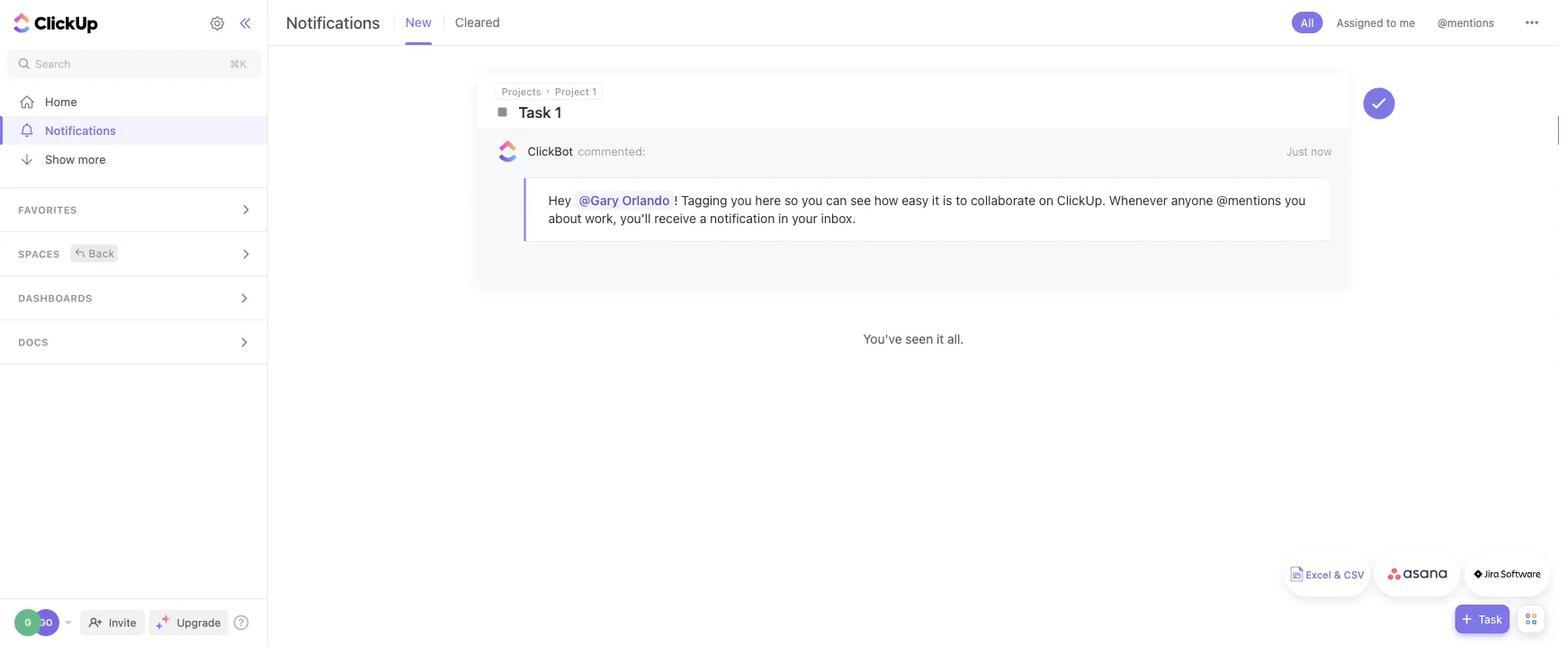 Task type: describe. For each thing, give the bounding box(es) containing it.
:
[[642, 144, 646, 158]]

me
[[1400, 16, 1415, 29]]

orlando
[[622, 193, 670, 208]]

here
[[755, 193, 781, 208]]

cleared
[[455, 15, 500, 30]]

back link
[[71, 244, 118, 262]]

clickbot commented :
[[528, 144, 646, 158]]

now
[[1311, 145, 1332, 157]]

anyone
[[1171, 193, 1213, 208]]

notification
[[710, 211, 775, 226]]

!
[[674, 193, 678, 208]]

can
[[826, 193, 847, 208]]

home link
[[0, 87, 269, 116]]

⌘k
[[230, 58, 247, 70]]

receive
[[654, 211, 696, 226]]

1 vertical spatial it
[[937, 332, 944, 346]]

about
[[548, 211, 582, 226]]

@gary orlando button
[[575, 191, 674, 210]]

a
[[700, 211, 707, 226]]

project
[[555, 85, 589, 97]]

upgrade
[[177, 616, 221, 629]]

to inside ! tagging you here so you can see how easy it is to collaborate on clickup. whenever anyone @mentions you about work, you'll receive a notification in your inbox.
[[956, 193, 967, 208]]

1 horizontal spatial @mentions
[[1438, 16, 1495, 29]]

seen
[[906, 332, 933, 346]]

excel
[[1306, 569, 1331, 581]]

you've
[[863, 332, 902, 346]]

show more
[[45, 153, 106, 166]]

0 vertical spatial to
[[1387, 16, 1397, 29]]

projects link
[[502, 85, 541, 97]]

just now
[[1287, 145, 1332, 157]]

docs
[[18, 337, 48, 348]]

spaces
[[18, 248, 60, 260]]

2 you from the left
[[802, 193, 823, 208]]

tagging
[[681, 193, 728, 208]]

commented
[[578, 144, 642, 158]]

assigned to me
[[1337, 16, 1415, 29]]

you've seen it all.
[[863, 332, 964, 346]]

assigned
[[1337, 16, 1383, 29]]

1 for ‎task 1
[[555, 103, 562, 121]]

hey
[[548, 193, 571, 208]]

sparkle svg 2 image
[[156, 623, 163, 629]]



Task type: vqa. For each thing, say whether or not it's contained in the screenshot.
2023
no



Task type: locate. For each thing, give the bounding box(es) containing it.
you down just
[[1285, 193, 1306, 208]]

0 vertical spatial notifications
[[286, 13, 380, 32]]

favorites
[[18, 204, 77, 216]]

whenever
[[1109, 193, 1168, 208]]

search
[[35, 58, 70, 70]]

3 you from the left
[[1285, 193, 1306, 208]]

your
[[792, 211, 818, 226]]

to left the me
[[1387, 16, 1397, 29]]

excel & csv link
[[1285, 552, 1370, 597]]

1 vertical spatial notifications
[[45, 124, 116, 137]]

dashboards
[[18, 292, 92, 304]]

easy
[[902, 193, 929, 208]]

‎task 1 link
[[495, 100, 1257, 124]]

@gary
[[579, 193, 619, 208]]

sidebar settings image
[[209, 15, 225, 31]]

notifications link
[[0, 116, 269, 145]]

back
[[89, 247, 115, 260]]

0 horizontal spatial notifications
[[45, 124, 116, 137]]

&
[[1334, 569, 1341, 581]]

on
[[1039, 193, 1054, 208]]

invite
[[109, 616, 136, 629]]

1 vertical spatial @mentions
[[1217, 193, 1282, 208]]

home
[[45, 95, 77, 108]]

sparkle svg 1 image
[[162, 615, 171, 624]]

see
[[851, 193, 871, 208]]

it left all.
[[937, 332, 944, 346]]

favorites button
[[0, 188, 269, 231]]

sidebar navigation
[[0, 0, 272, 646]]

projects
[[502, 85, 541, 97]]

in
[[778, 211, 789, 226]]

to right is
[[956, 193, 967, 208]]

‎task 1
[[519, 103, 562, 121]]

excel & csv
[[1306, 569, 1365, 581]]

1 you from the left
[[731, 193, 752, 208]]

csv
[[1344, 569, 1365, 581]]

1 for project 1
[[592, 85, 597, 97]]

1 vertical spatial 1
[[555, 103, 562, 121]]

you up "notification"
[[731, 193, 752, 208]]

1 horizontal spatial 1
[[592, 85, 597, 97]]

‎task
[[519, 103, 551, 121]]

clickbot
[[528, 144, 573, 158]]

0 horizontal spatial @mentions
[[1217, 193, 1282, 208]]

1 horizontal spatial you
[[802, 193, 823, 208]]

project 1
[[555, 85, 597, 97]]

0 horizontal spatial you
[[731, 193, 752, 208]]

0 horizontal spatial 1
[[555, 103, 562, 121]]

notifications left new
[[286, 13, 380, 32]]

1 horizontal spatial notifications
[[286, 13, 380, 32]]

show
[[45, 153, 75, 166]]

@mentions right the me
[[1438, 16, 1495, 29]]

@mentions inside ! tagging you here so you can see how easy it is to collaborate on clickup. whenever anyone @mentions you about work, you'll receive a notification in your inbox.
[[1217, 193, 1282, 208]]

it
[[932, 193, 940, 208], [937, 332, 944, 346]]

notifications up show more
[[45, 124, 116, 137]]

0 horizontal spatial to
[[956, 193, 967, 208]]

it inside ! tagging you here so you can see how easy it is to collaborate on clickup. whenever anyone @mentions you about work, you'll receive a notification in your inbox.
[[932, 193, 940, 208]]

0 vertical spatial 1
[[592, 85, 597, 97]]

0 vertical spatial @mentions
[[1438, 16, 1495, 29]]

notifications
[[286, 13, 380, 32], [45, 124, 116, 137]]

g
[[24, 617, 31, 628]]

notifications inside sidebar navigation
[[45, 124, 116, 137]]

@mentions
[[1438, 16, 1495, 29], [1217, 193, 1282, 208]]

project 1 link
[[555, 85, 597, 97]]

is
[[943, 193, 952, 208]]

hey @gary orlando
[[548, 193, 670, 208]]

all.
[[948, 332, 964, 346]]

just
[[1287, 145, 1308, 157]]

task
[[1479, 613, 1503, 625]]

clickup.
[[1057, 193, 1106, 208]]

so
[[785, 193, 798, 208]]

inbox.
[[821, 211, 856, 226]]

it left is
[[932, 193, 940, 208]]

you up your
[[802, 193, 823, 208]]

! tagging you here so you can see how easy it is to collaborate on clickup. whenever anyone @mentions you about work, you'll receive a notification in your inbox.
[[548, 193, 1309, 226]]

collaborate
[[971, 193, 1036, 208]]

go
[[39, 617, 53, 628]]

1 vertical spatial to
[[956, 193, 967, 208]]

all
[[1301, 16, 1314, 29]]

g go
[[24, 617, 53, 628]]

1 right project
[[592, 85, 597, 97]]

more
[[78, 153, 106, 166]]

how
[[874, 193, 898, 208]]

work,
[[585, 211, 617, 226]]

1
[[592, 85, 597, 97], [555, 103, 562, 121]]

you'll
[[620, 211, 651, 226]]

1 right ‎task
[[555, 103, 562, 121]]

new
[[405, 15, 432, 30]]

to
[[1387, 16, 1397, 29], [956, 193, 967, 208]]

2 horizontal spatial you
[[1285, 193, 1306, 208]]

@mentions right anyone
[[1217, 193, 1282, 208]]

0 vertical spatial it
[[932, 193, 940, 208]]

upgrade link
[[149, 610, 228, 635]]

you
[[731, 193, 752, 208], [802, 193, 823, 208], [1285, 193, 1306, 208]]

1 horizontal spatial to
[[1387, 16, 1397, 29]]



